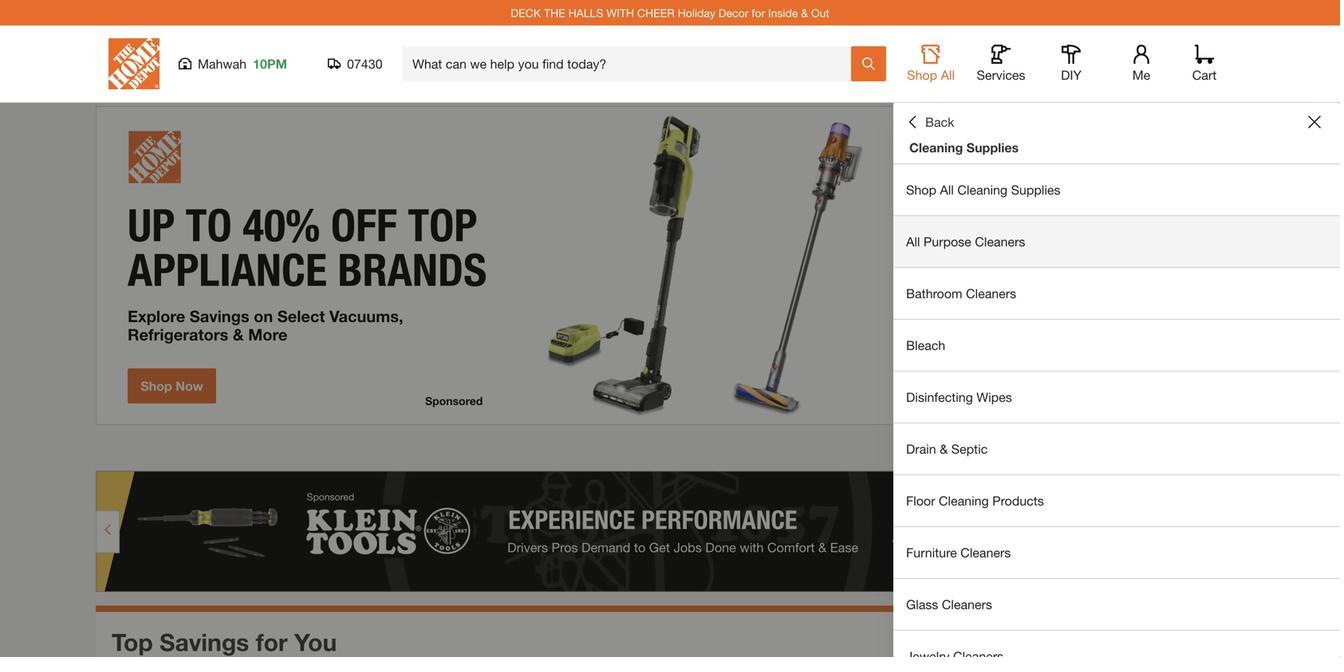 Task type: locate. For each thing, give the bounding box(es) containing it.
1 vertical spatial for
[[256, 628, 288, 657]]

cleaners for glass cleaners
[[942, 597, 993, 613]]

supplies inside 'shop all cleaning supplies' link
[[1012, 182, 1061, 198]]

for left you
[[256, 628, 288, 657]]

cart
[[1193, 67, 1217, 83]]

0 vertical spatial shop
[[908, 67, 938, 83]]

shop inside menu
[[907, 182, 937, 198]]

all left the purpose
[[907, 234, 921, 249]]

all
[[941, 67, 955, 83], [941, 182, 954, 198], [907, 234, 921, 249]]

&
[[802, 6, 809, 19], [940, 442, 948, 457]]

all inside button
[[941, 67, 955, 83]]

furniture
[[907, 546, 958, 561]]

2 vertical spatial all
[[907, 234, 921, 249]]

bathroom cleaners
[[907, 286, 1017, 301]]

me button
[[1117, 45, 1168, 83]]

cleaners right the purpose
[[976, 234, 1026, 249]]

diy button
[[1046, 45, 1097, 83]]

1 vertical spatial &
[[940, 442, 948, 457]]

deck the halls with cheer holiday decor for inside & out link
[[511, 6, 830, 19]]

all for shop all
[[941, 67, 955, 83]]

cleaners right the bathroom
[[967, 286, 1017, 301]]

1 vertical spatial all
[[941, 182, 954, 198]]

1 vertical spatial supplies
[[1012, 182, 1061, 198]]

inside
[[769, 6, 798, 19]]

all up back
[[941, 67, 955, 83]]

cleaning
[[910, 140, 964, 155], [958, 182, 1008, 198], [939, 494, 989, 509]]

menu containing shop all cleaning supplies
[[894, 164, 1341, 658]]

purpose
[[924, 234, 972, 249]]

cleaners down floor cleaning products
[[961, 546, 1011, 561]]

bathroom cleaners link
[[894, 268, 1341, 319]]

shop all
[[908, 67, 955, 83]]

What can we help you find today? search field
[[413, 47, 851, 81]]

the home depot logo image
[[109, 38, 160, 89]]

all for shop all cleaning supplies
[[941, 182, 954, 198]]

0 horizontal spatial for
[[256, 628, 288, 657]]

wipes
[[977, 390, 1013, 405]]

& right drain
[[940, 442, 948, 457]]

cleaners for furniture cleaners
[[961, 546, 1011, 561]]

1 vertical spatial cleaning
[[958, 182, 1008, 198]]

drawer close image
[[1309, 116, 1322, 129]]

cleaning right floor
[[939, 494, 989, 509]]

cleaners right glass
[[942, 597, 993, 613]]

shop up the purpose
[[907, 182, 937, 198]]

shop up back button
[[908, 67, 938, 83]]

supplies
[[967, 140, 1019, 155], [1012, 182, 1061, 198]]

out
[[812, 6, 830, 19]]

1 horizontal spatial for
[[752, 6, 766, 19]]

10pm
[[253, 56, 287, 71]]

for
[[752, 6, 766, 19], [256, 628, 288, 657]]

shop inside button
[[908, 67, 938, 83]]

disinfecting wipes link
[[894, 372, 1341, 423]]

07430
[[347, 56, 383, 71]]

diy
[[1062, 67, 1082, 83]]

drain
[[907, 442, 937, 457]]

mahwah 10pm
[[198, 56, 287, 71]]

cleaners
[[976, 234, 1026, 249], [967, 286, 1017, 301], [961, 546, 1011, 561], [942, 597, 993, 613]]

07430 button
[[328, 56, 383, 72]]

0 vertical spatial cleaning
[[910, 140, 964, 155]]

all down 'cleaning supplies'
[[941, 182, 954, 198]]

for left inside
[[752, 6, 766, 19]]

1 vertical spatial shop
[[907, 182, 937, 198]]

1 horizontal spatial &
[[940, 442, 948, 457]]

all purpose cleaners link
[[894, 216, 1341, 267]]

shop
[[908, 67, 938, 83], [907, 182, 937, 198]]

furniture cleaners link
[[894, 528, 1341, 579]]

shop all cleaning supplies link
[[894, 164, 1341, 215]]

shop all button
[[906, 45, 957, 83]]

cleaning down 'cleaning supplies'
[[958, 182, 1008, 198]]

0 vertical spatial all
[[941, 67, 955, 83]]

cleaners for bathroom cleaners
[[967, 286, 1017, 301]]

feedback link image
[[1319, 270, 1341, 356]]

products
[[993, 494, 1045, 509]]

0 vertical spatial &
[[802, 6, 809, 19]]

& left out
[[802, 6, 809, 19]]

0 vertical spatial for
[[752, 6, 766, 19]]

shop all cleaning supplies
[[907, 182, 1061, 198]]

drain & septic link
[[894, 424, 1341, 475]]

with
[[607, 6, 635, 19]]

cleaners inside 'link'
[[961, 546, 1011, 561]]

0 vertical spatial supplies
[[967, 140, 1019, 155]]

decor
[[719, 6, 749, 19]]

0 horizontal spatial &
[[802, 6, 809, 19]]

drain & septic
[[907, 442, 988, 457]]

menu
[[894, 164, 1341, 658]]

cleaning down back
[[910, 140, 964, 155]]

services button
[[976, 45, 1027, 83]]



Task type: describe. For each thing, give the bounding box(es) containing it.
glass cleaners link
[[894, 579, 1341, 631]]

cart link
[[1188, 45, 1223, 83]]

bleach link
[[894, 320, 1341, 371]]

all purpose cleaners
[[907, 234, 1026, 249]]

back
[[926, 115, 955, 130]]

bathroom
[[907, 286, 963, 301]]

shop for shop all cleaning supplies
[[907, 182, 937, 198]]

disinfecting
[[907, 390, 974, 405]]

cleaning supplies
[[910, 140, 1019, 155]]

2 vertical spatial cleaning
[[939, 494, 989, 509]]

halls
[[569, 6, 604, 19]]

top
[[112, 628, 153, 657]]

deck the halls with cheer holiday decor for inside & out
[[511, 6, 830, 19]]

holiday
[[678, 6, 716, 19]]

disinfecting wipes
[[907, 390, 1013, 405]]

services
[[977, 67, 1026, 83]]

& inside menu
[[940, 442, 948, 457]]

back button
[[907, 114, 955, 130]]

floor cleaning products link
[[894, 476, 1341, 527]]

the
[[544, 6, 566, 19]]

mahwah
[[198, 56, 247, 71]]

you
[[294, 628, 337, 657]]

top savings for you
[[112, 628, 337, 657]]

floor
[[907, 494, 936, 509]]

savings
[[160, 628, 249, 657]]

floor cleaning products
[[907, 494, 1045, 509]]

bleach
[[907, 338, 946, 353]]

glass
[[907, 597, 939, 613]]

cheer
[[638, 6, 675, 19]]

septic
[[952, 442, 988, 457]]

furniture cleaners
[[907, 546, 1011, 561]]

shop for shop all
[[908, 67, 938, 83]]

me
[[1133, 67, 1151, 83]]

deck
[[511, 6, 541, 19]]

glass cleaners
[[907, 597, 993, 613]]



Task type: vqa. For each thing, say whether or not it's contained in the screenshot.
store. to the bottom
no



